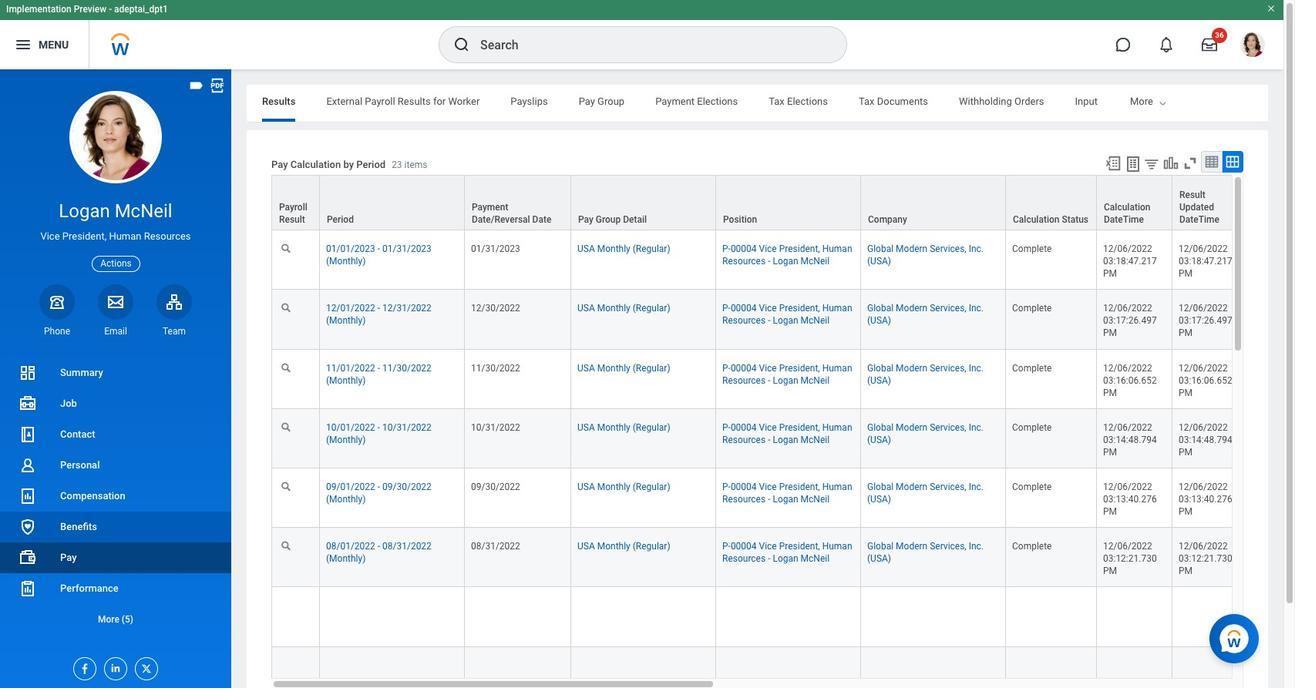 Task type: locate. For each thing, give the bounding box(es) containing it.
4 (monthly) from the top
[[326, 435, 366, 446]]

3 global modern services, inc. (usa) link from the top
[[867, 360, 984, 386]]

1 (usa) from the top
[[867, 256, 891, 267]]

0 horizontal spatial 03:13:40.276
[[1103, 494, 1157, 505]]

human for 09/30/2022
[[822, 482, 852, 493]]

1 vertical spatial group
[[596, 214, 621, 225]]

1 vertical spatial period
[[327, 214, 354, 225]]

- inside 'menu' banner
[[109, 4, 112, 15]]

3 usa monthly (regular) from the top
[[578, 363, 671, 374]]

0 vertical spatial result
[[1180, 190, 1206, 201]]

2 03:16:06.652 from the left
[[1179, 375, 1233, 386]]

0 horizontal spatial 03:17:26.497
[[1103, 316, 1157, 326]]

global modern services, inc. (usa) link for 03:14:48.794
[[867, 419, 984, 446]]

6 services, from the top
[[930, 541, 967, 552]]

mcneil for 12/30/2022
[[801, 316, 830, 326]]

p- for 08/31/2022
[[723, 541, 731, 552]]

pay up payroll result popup button
[[271, 159, 288, 171]]

pay for pay calculation by period 23 items
[[271, 159, 288, 171]]

1 horizontal spatial tax
[[859, 96, 875, 107]]

- inside "01/01/2023 - 01/31/2023 (monthly)"
[[378, 244, 380, 255]]

calculation down export to worksheets image at the right top of page
[[1104, 202, 1151, 213]]

1 horizontal spatial 03:13:40.276
[[1179, 494, 1233, 505]]

2 elections from the left
[[787, 96, 828, 107]]

0 horizontal spatial 03:18:47.217
[[1103, 256, 1157, 267]]

cell
[[271, 588, 320, 647], [320, 588, 465, 647], [465, 588, 571, 647], [571, 588, 716, 647], [716, 588, 861, 647], [861, 588, 1006, 647], [1006, 588, 1097, 647], [1097, 588, 1173, 647], [1173, 588, 1248, 647], [271, 647, 320, 689], [320, 647, 465, 689], [465, 647, 571, 689], [571, 647, 716, 689], [716, 647, 861, 689], [861, 647, 1006, 689], [1006, 647, 1097, 689], [1097, 647, 1173, 689], [1173, 647, 1248, 689]]

tab list
[[247, 85, 1295, 122]]

services, for 12/06/2022 03:18:47.217 pm
[[930, 244, 967, 255]]

4 (usa) from the top
[[867, 435, 891, 446]]

5 modern from the top
[[896, 482, 928, 493]]

email logan mcneil element
[[98, 325, 133, 338]]

5 complete element from the top
[[1012, 479, 1052, 493]]

1 horizontal spatial 12/06/2022 03:18:47.217 pm
[[1179, 244, 1235, 279]]

group
[[598, 96, 625, 107], [596, 214, 621, 225]]

menu banner
[[0, 0, 1284, 69]]

(monthly) inside the 11/01/2022 - 11/30/2022 (monthly)
[[326, 375, 366, 386]]

1 horizontal spatial 03:17:26.497
[[1179, 316, 1233, 326]]

export to excel image
[[1105, 155, 1122, 172]]

0 horizontal spatial 03:12:21.730
[[1103, 554, 1157, 565]]

president, for 08/31/2022
[[779, 541, 820, 552]]

2 global modern services, inc. (usa) link from the top
[[867, 300, 984, 326]]

6 complete from the top
[[1012, 541, 1052, 552]]

tax elections
[[769, 96, 828, 107]]

2 08/31/2022 from the left
[[471, 541, 520, 552]]

10/31/2022 inside the 10/01/2022 - 10/31/2022 (monthly)
[[382, 422, 432, 433]]

6 monthly from the top
[[597, 541, 631, 552]]

3 usa from the top
[[578, 363, 595, 374]]

2 horizontal spatial calculation
[[1104, 202, 1151, 213]]

3 monthly from the top
[[597, 363, 631, 374]]

(monthly) down 11/01/2022
[[326, 375, 366, 386]]

usa monthly (regular) link for 11/30/2022
[[578, 360, 671, 374]]

(monthly) down 10/01/2022
[[326, 435, 366, 446]]

00004 for 12/30/2022
[[731, 303, 757, 314]]

profile logan mcneil image
[[1241, 32, 1265, 60]]

00004
[[731, 244, 757, 255], [731, 303, 757, 314], [731, 363, 757, 374], [731, 422, 757, 433], [731, 482, 757, 493], [731, 541, 757, 552]]

12/06/2022 03:18:47.217 pm
[[1103, 244, 1159, 279], [1179, 244, 1235, 279]]

1 horizontal spatial more
[[1130, 96, 1153, 107]]

6 (regular) from the top
[[633, 541, 671, 552]]

1 datetime from the left
[[1104, 214, 1144, 225]]

11/01/2022
[[326, 363, 375, 374]]

12/06/2022
[[1103, 244, 1153, 255], [1179, 244, 1228, 255], [1103, 303, 1153, 314], [1179, 303, 1228, 314], [1103, 363, 1153, 374], [1179, 363, 1228, 374], [1103, 422, 1153, 433], [1179, 422, 1228, 433], [1103, 482, 1153, 493], [1179, 482, 1228, 493], [1103, 541, 1153, 552], [1179, 541, 1228, 552]]

12/01/2022 - 12/31/2022 (monthly) link
[[326, 300, 432, 326]]

elections for tax elections
[[787, 96, 828, 107]]

1 horizontal spatial 12/06/2022 03:16:06.652 pm
[[1179, 363, 1235, 398]]

1 global from the top
[[867, 244, 894, 255]]

p-00004 vice president, human resources - logan mcneil for 11/30/2022
[[723, 363, 852, 386]]

0 vertical spatial period
[[356, 159, 386, 171]]

menu button
[[0, 20, 89, 69]]

4 global modern services, inc. (usa) link from the top
[[867, 419, 984, 446]]

mcneil for 01/31/2023
[[801, 256, 830, 267]]

logan for 12/30/2022
[[773, 316, 799, 326]]

08/31/2022
[[382, 541, 432, 552], [471, 541, 520, 552]]

2 12/06/2022 03:12:21.730 pm from the left
[[1179, 541, 1235, 577]]

performance
[[60, 583, 119, 594]]

inc. for 12/06/2022 03:13:40.276 pm
[[969, 482, 984, 493]]

view printable version (pdf) image
[[209, 77, 226, 94]]

1 complete from the top
[[1012, 244, 1052, 255]]

global modern services, inc. (usa) link for 03:16:06.652
[[867, 360, 984, 386]]

4 inc. from the top
[[969, 422, 984, 433]]

group for pay group
[[598, 96, 625, 107]]

1 complete element from the top
[[1012, 241, 1052, 255]]

pay down the benefits
[[60, 552, 77, 564]]

03:18:47.217 down result updated datetime in the right of the page
[[1179, 256, 1233, 267]]

0 horizontal spatial 12/06/2022 03:13:40.276 pm
[[1103, 482, 1159, 518]]

calculation left status
[[1013, 214, 1060, 225]]

0 horizontal spatial calculation
[[290, 159, 341, 171]]

2 03:13:40.276 from the left
[[1179, 494, 1233, 505]]

pay right the payslips
[[579, 96, 595, 107]]

5 complete from the top
[[1012, 482, 1052, 493]]

1 09/30/2022 from the left
[[382, 482, 432, 493]]

2 p- from the top
[[723, 303, 731, 314]]

calculation inside popup button
[[1104, 202, 1151, 213]]

monthly for 10/31/2022
[[597, 422, 631, 433]]

- inside 12/01/2022 - 12/31/2022 (monthly)
[[378, 303, 380, 314]]

payroll down pay calculation by period 23 items
[[279, 202, 308, 213]]

select to filter grid data image
[[1144, 156, 1160, 172]]

(monthly) down 12/01/2022
[[326, 316, 366, 326]]

pay group detail column header
[[571, 175, 716, 231]]

email button
[[98, 284, 133, 338]]

modern for 12/06/2022 03:16:06.652 pm
[[896, 363, 928, 374]]

(regular) for 12/30/2022
[[633, 303, 671, 314]]

0 horizontal spatial payment
[[472, 202, 508, 213]]

results left external on the left top of page
[[262, 96, 296, 107]]

period inside popup button
[[327, 214, 354, 225]]

03:16:06.652
[[1103, 375, 1157, 386], [1179, 375, 1233, 386]]

2 global from the top
[[867, 303, 894, 314]]

1 12/06/2022 03:14:48.794 pm from the left
[[1103, 422, 1159, 458]]

- inside the 10/01/2022 - 10/31/2022 (monthly)
[[378, 422, 380, 433]]

team link
[[157, 284, 192, 338]]

(monthly) down 09/01/2022
[[326, 494, 366, 505]]

period up the 01/01/2023
[[327, 214, 354, 225]]

0 horizontal spatial 03:14:48.794
[[1103, 435, 1157, 446]]

payment down search workday search field
[[656, 96, 695, 107]]

1 horizontal spatial 03:12:21.730
[[1179, 554, 1233, 565]]

actions button
[[92, 256, 140, 272]]

1 horizontal spatial elections
[[787, 96, 828, 107]]

group down search workday search field
[[598, 96, 625, 107]]

1 usa from the top
[[578, 244, 595, 255]]

usa monthly (regular) for 12/30/2022
[[578, 303, 671, 314]]

global modern services, inc. (usa) for 03:13:40.276
[[867, 482, 984, 505]]

2 global modern services, inc. (usa) from the top
[[867, 303, 984, 326]]

payroll
[[365, 96, 395, 107], [279, 202, 308, 213]]

4 global modern services, inc. (usa) from the top
[[867, 422, 984, 446]]

0 horizontal spatial 12/06/2022 03:12:21.730 pm
[[1103, 541, 1159, 577]]

01/31/2023 down the date/reversal
[[471, 244, 520, 255]]

6 complete element from the top
[[1012, 538, 1052, 552]]

1 vertical spatial result
[[279, 214, 305, 225]]

6 global modern services, inc. (usa) from the top
[[867, 541, 984, 565]]

row containing 10/01/2022 - 10/31/2022 (monthly)
[[271, 409, 1295, 469]]

inc. for 12/06/2022 03:16:06.652 pm
[[969, 363, 984, 374]]

3 00004 from the top
[[731, 363, 757, 374]]

more inside dropdown button
[[98, 615, 119, 625]]

2 results from the left
[[398, 96, 431, 107]]

1 vertical spatial calculation
[[1104, 202, 1151, 213]]

(monthly) for 08/01/2022 - 08/31/2022 (monthly)
[[326, 554, 366, 565]]

1 horizontal spatial payment
[[656, 96, 695, 107]]

(regular) for 08/31/2022
[[633, 541, 671, 552]]

result
[[1180, 190, 1206, 201], [279, 214, 305, 225]]

(usa) for 03:13:40.276
[[867, 494, 891, 505]]

11/30/2022 inside the 11/01/2022 - 11/30/2022 (monthly)
[[382, 363, 432, 374]]

allocati
[[1262, 96, 1295, 107]]

1 horizontal spatial 08/31/2022
[[471, 541, 520, 552]]

tax
[[769, 96, 785, 107], [859, 96, 875, 107]]

12/06/2022 03:18:47.217 pm down result updated datetime in the right of the page
[[1179, 244, 1235, 279]]

1 01/31/2023 from the left
[[382, 244, 432, 255]]

(usa) for 03:18:47.217
[[867, 256, 891, 267]]

company button
[[861, 176, 1005, 230]]

1 horizontal spatial 12/06/2022 03:14:48.794 pm
[[1179, 422, 1235, 458]]

mcneil for 11/30/2022
[[801, 375, 830, 386]]

03:18:47.217
[[1103, 256, 1157, 267], [1179, 256, 1233, 267]]

01/31/2023 down period column header
[[382, 244, 432, 255]]

complete element for 12/06/2022 03:13:40.276 pm
[[1012, 479, 1052, 493]]

1 horizontal spatial 12/06/2022 03:17:26.497 pm
[[1179, 303, 1235, 339]]

1 monthly from the top
[[597, 244, 631, 255]]

(regular) for 10/31/2022
[[633, 422, 671, 433]]

p-00004 vice president, human resources - logan mcneil link for 12/30/2022
[[723, 300, 852, 326]]

5 usa monthly (regular) link from the top
[[578, 479, 671, 493]]

0 horizontal spatial 08/31/2022
[[382, 541, 432, 552]]

performance image
[[19, 580, 37, 598]]

1 horizontal spatial 03:14:48.794
[[1179, 435, 1233, 446]]

08/01/2022 - 08/31/2022 (monthly) link
[[326, 538, 432, 565]]

1 horizontal spatial datetime
[[1180, 214, 1220, 225]]

resources for 12/30/2022
[[723, 316, 766, 326]]

(regular)
[[633, 244, 671, 255], [633, 303, 671, 314], [633, 363, 671, 374], [633, 422, 671, 433], [633, 482, 671, 493], [633, 541, 671, 552]]

1 12/06/2022 03:13:40.276 pm from the left
[[1103, 482, 1159, 518]]

(monthly) down the 01/01/2023
[[326, 256, 366, 267]]

pay right date
[[578, 214, 594, 225]]

1 vertical spatial payroll
[[279, 202, 308, 213]]

7 row from the top
[[271, 528, 1295, 588]]

mcneil for 08/31/2022
[[801, 554, 830, 565]]

2 usa from the top
[[578, 303, 595, 314]]

5 00004 from the top
[[731, 482, 757, 493]]

resources
[[144, 231, 191, 242], [723, 256, 766, 267], [723, 316, 766, 326], [723, 375, 766, 386], [723, 435, 766, 446], [723, 494, 766, 505], [723, 554, 766, 565]]

tag image
[[188, 77, 205, 94]]

company column header
[[861, 175, 1006, 231]]

12/06/2022 03:18:47.217 pm down calculation datetime
[[1103, 244, 1159, 279]]

row containing 12/01/2022 - 12/31/2022 (monthly)
[[271, 290, 1295, 350]]

1 horizontal spatial 12/06/2022 03:13:40.276 pm
[[1179, 482, 1235, 518]]

08/31/2022 inside 08/01/2022 - 08/31/2022 (monthly)
[[382, 541, 432, 552]]

3 (regular) from the top
[[633, 363, 671, 374]]

inc. for 12/06/2022 03:14:48.794 pm
[[969, 422, 984, 433]]

vice inside navigation pane region
[[40, 231, 60, 242]]

results left for
[[398, 96, 431, 107]]

view worker - expand/collapse chart image
[[1163, 155, 1180, 172]]

p-00004 vice president, human resources - logan mcneil for 08/31/2022
[[723, 541, 852, 565]]

logan for 01/31/2023
[[773, 256, 799, 267]]

more for more
[[1130, 96, 1153, 107]]

5 p-00004 vice president, human resources - logan mcneil link from the top
[[723, 479, 852, 505]]

calculation
[[290, 159, 341, 171], [1104, 202, 1151, 213], [1013, 214, 1060, 225]]

pay for pay group
[[579, 96, 595, 107]]

6 global from the top
[[867, 541, 894, 552]]

pay
[[579, 96, 595, 107], [271, 159, 288, 171], [578, 214, 594, 225], [60, 552, 77, 564]]

(monthly) inside 12/01/2022 - 12/31/2022 (monthly)
[[326, 316, 366, 326]]

11/01/2022 - 11/30/2022 (monthly)
[[326, 363, 432, 386]]

inc.
[[969, 244, 984, 255], [969, 303, 984, 314], [969, 363, 984, 374], [969, 422, 984, 433], [969, 482, 984, 493], [969, 541, 984, 552]]

00004 for 08/31/2022
[[731, 541, 757, 552]]

3 p-00004 vice president, human resources - logan mcneil link from the top
[[723, 360, 852, 386]]

services, for 12/06/2022 03:14:48.794 pm
[[930, 422, 967, 433]]

group left 'detail'
[[596, 214, 621, 225]]

4 usa monthly (regular) link from the top
[[578, 419, 671, 433]]

resources for 09/30/2022
[[723, 494, 766, 505]]

(monthly) for 11/01/2022 - 11/30/2022 (monthly)
[[326, 375, 366, 386]]

adeptai_dpt1
[[114, 4, 168, 15]]

6 global modern services, inc. (usa) link from the top
[[867, 538, 984, 565]]

1 vertical spatial more
[[98, 615, 119, 625]]

(usa) for 03:16:06.652
[[867, 375, 891, 386]]

group inside popup button
[[596, 214, 621, 225]]

6 (usa) from the top
[[867, 554, 891, 565]]

vice for 08/31/2022
[[759, 541, 777, 552]]

modern for 12/06/2022 03:17:26.497 pm
[[896, 303, 928, 314]]

3 p- from the top
[[723, 363, 731, 374]]

5 services, from the top
[[930, 482, 967, 493]]

1 10/31/2022 from the left
[[382, 422, 432, 433]]

5 global modern services, inc. (usa) from the top
[[867, 482, 984, 505]]

03:18:47.217 down calculation datetime
[[1103, 256, 1157, 267]]

2 tax from the left
[[859, 96, 875, 107]]

5 (monthly) from the top
[[326, 494, 366, 505]]

export to worksheets image
[[1124, 155, 1143, 173]]

payment up the date/reversal
[[472, 202, 508, 213]]

services, for 12/06/2022 03:13:40.276 pm
[[930, 482, 967, 493]]

1 horizontal spatial result
[[1180, 190, 1206, 201]]

0 vertical spatial group
[[598, 96, 625, 107]]

6 row from the top
[[271, 469, 1295, 528]]

3 (usa) from the top
[[867, 375, 891, 386]]

(usa)
[[867, 256, 891, 267], [867, 316, 891, 326], [867, 375, 891, 386], [867, 435, 891, 446], [867, 494, 891, 505], [867, 554, 891, 565]]

5 p- from the top
[[723, 482, 731, 493]]

table image
[[1204, 154, 1220, 170]]

toolbar
[[1098, 151, 1244, 175]]

calculation left by
[[290, 159, 341, 171]]

2 vertical spatial calculation
[[1013, 214, 1060, 225]]

0 horizontal spatial 01/31/2023
[[382, 244, 432, 255]]

calculation inside calculation status popup button
[[1013, 214, 1060, 225]]

0 vertical spatial more
[[1130, 96, 1153, 107]]

0 horizontal spatial 10/31/2022
[[382, 422, 432, 433]]

1 horizontal spatial results
[[398, 96, 431, 107]]

0 horizontal spatial elections
[[697, 96, 738, 107]]

1 services, from the top
[[930, 244, 967, 255]]

(monthly) for 09/01/2022 - 09/30/2022 (monthly)
[[326, 494, 366, 505]]

12/06/2022 03:17:26.497 pm
[[1103, 303, 1159, 339], [1179, 303, 1235, 339]]

group inside tab list
[[598, 96, 625, 107]]

services, for 12/06/2022 03:17:26.497 pm
[[930, 303, 967, 314]]

12/06/2022 03:14:48.794 pm
[[1103, 422, 1159, 458], [1179, 422, 1235, 458]]

pay inside pay link
[[60, 552, 77, 564]]

2 (usa) from the top
[[867, 316, 891, 326]]

p-00004 vice president, human resources - logan mcneil for 09/30/2022
[[723, 482, 852, 505]]

p- for 09/30/2022
[[723, 482, 731, 493]]

5 row from the top
[[271, 409, 1295, 469]]

2 datetime from the left
[[1180, 214, 1220, 225]]

4 modern from the top
[[896, 422, 928, 433]]

(regular) for 01/31/2023
[[633, 244, 671, 255]]

4 p- from the top
[[723, 422, 731, 433]]

3 (monthly) from the top
[[326, 375, 366, 386]]

personal image
[[19, 456, 37, 475]]

payment date/reversal date column header
[[465, 175, 571, 231]]

0 vertical spatial payment
[[656, 96, 695, 107]]

summary image
[[19, 364, 37, 382]]

global modern services, inc. (usa) link
[[867, 241, 984, 267], [867, 300, 984, 326], [867, 360, 984, 386], [867, 419, 984, 446], [867, 479, 984, 505], [867, 538, 984, 565]]

4 (regular) from the top
[[633, 422, 671, 433]]

1 horizontal spatial 01/31/2023
[[471, 244, 520, 255]]

23
[[392, 160, 402, 171]]

1 horizontal spatial 03:16:06.652
[[1179, 375, 1233, 386]]

president, for 12/30/2022
[[779, 303, 820, 314]]

2 10/31/2022 from the left
[[471, 422, 520, 433]]

complete element
[[1012, 241, 1052, 255], [1012, 300, 1052, 314], [1012, 360, 1052, 374], [1012, 419, 1052, 433], [1012, 479, 1052, 493], [1012, 538, 1052, 552]]

payroll right external on the left top of page
[[365, 96, 395, 107]]

human for 12/30/2022
[[822, 303, 852, 314]]

1 11/30/2022 from the left
[[382, 363, 432, 374]]

1 horizontal spatial 11/30/2022
[[471, 363, 520, 374]]

0 horizontal spatial 09/30/2022
[[382, 482, 432, 493]]

global
[[867, 244, 894, 255], [867, 303, 894, 314], [867, 363, 894, 374], [867, 422, 894, 433], [867, 482, 894, 493], [867, 541, 894, 552]]

benefits
[[60, 521, 97, 533]]

modern for 12/06/2022 03:12:21.730 pm
[[896, 541, 928, 552]]

job image
[[19, 395, 37, 413]]

1 p- from the top
[[723, 244, 731, 255]]

09/01/2022 - 09/30/2022 (monthly)
[[326, 482, 432, 505]]

0 horizontal spatial payroll
[[279, 202, 308, 213]]

1 usa monthly (regular) from the top
[[578, 244, 671, 255]]

09/30/2022
[[382, 482, 432, 493], [471, 482, 520, 493]]

1 horizontal spatial 03:18:47.217
[[1179, 256, 1233, 267]]

benefits link
[[0, 512, 231, 543]]

6 usa monthly (regular) link from the top
[[578, 538, 671, 552]]

3 p-00004 vice president, human resources - logan mcneil from the top
[[723, 363, 852, 386]]

1 horizontal spatial payroll
[[365, 96, 395, 107]]

1 horizontal spatial calculation
[[1013, 214, 1060, 225]]

p-00004 vice president, human resources - logan mcneil for 12/30/2022
[[723, 303, 852, 326]]

11/30/2022 down 12/30/2022
[[471, 363, 520, 374]]

list
[[0, 358, 231, 635]]

more (5) button
[[0, 611, 231, 629]]

01/31/2023
[[382, 244, 432, 255], [471, 244, 520, 255]]

0 horizontal spatial 11/30/2022
[[382, 363, 432, 374]]

p-00004 vice president, human resources - logan mcneil link for 09/30/2022
[[723, 479, 852, 505]]

vice president, human resources
[[40, 231, 191, 242]]

p-00004 vice president, human resources - logan mcneil
[[723, 244, 852, 267], [723, 303, 852, 326], [723, 363, 852, 386], [723, 422, 852, 446], [723, 482, 852, 505], [723, 541, 852, 565]]

more left (5)
[[98, 615, 119, 625]]

10/01/2022 - 10/31/2022 (monthly)
[[326, 422, 432, 446]]

pay calculation by period 23 items
[[271, 159, 428, 171]]

complete element for 12/06/2022 03:16:06.652 pm
[[1012, 360, 1052, 374]]

position column header
[[716, 175, 861, 231]]

0 horizontal spatial 12/06/2022 03:14:48.794 pm
[[1103, 422, 1159, 458]]

0 horizontal spatial period
[[327, 214, 354, 225]]

4 monthly from the top
[[597, 422, 631, 433]]

notifications large image
[[1159, 37, 1174, 52]]

vice for 09/30/2022
[[759, 482, 777, 493]]

10/31/2022
[[382, 422, 432, 433], [471, 422, 520, 433]]

1 elections from the left
[[697, 96, 738, 107]]

12/01/2022 - 12/31/2022 (monthly)
[[326, 303, 432, 326]]

09/30/2022 inside 09/01/2022 - 09/30/2022 (monthly)
[[382, 482, 432, 493]]

0 horizontal spatial 03:16:06.652
[[1103, 375, 1157, 386]]

12/06/2022 03:13:40.276 pm
[[1103, 482, 1159, 518], [1179, 482, 1235, 518]]

0 horizontal spatial results
[[262, 96, 296, 107]]

usa for 09/30/2022
[[578, 482, 595, 493]]

global modern services, inc. (usa)
[[867, 244, 984, 267], [867, 303, 984, 326], [867, 363, 984, 386], [867, 422, 984, 446], [867, 482, 984, 505], [867, 541, 984, 565]]

0 horizontal spatial 12/06/2022 03:17:26.497 pm
[[1103, 303, 1159, 339]]

36
[[1215, 31, 1224, 39]]

Search Workday  search field
[[480, 28, 815, 62]]

(monthly) inside "01/01/2023 - 01/31/2023 (monthly)"
[[326, 256, 366, 267]]

(monthly) down 08/01/2022
[[326, 554, 366, 565]]

(regular) for 11/30/2022
[[633, 363, 671, 374]]

row containing result updated datetime
[[271, 175, 1295, 231]]

12/30/2022
[[471, 303, 520, 314]]

1 horizontal spatial 12/06/2022 03:12:21.730 pm
[[1179, 541, 1235, 577]]

global for 12/06/2022 03:16:06.652 pm
[[867, 363, 894, 374]]

0 horizontal spatial datetime
[[1104, 214, 1144, 225]]

6 modern from the top
[[896, 541, 928, 552]]

payment inside payment date/reversal date
[[472, 202, 508, 213]]

5 p-00004 vice president, human resources - logan mcneil from the top
[[723, 482, 852, 505]]

resources for 08/31/2022
[[723, 554, 766, 565]]

2 inc. from the top
[[969, 303, 984, 314]]

4 services, from the top
[[930, 422, 967, 433]]

date
[[533, 214, 552, 225]]

global modern services, inc. (usa) link for 03:13:40.276
[[867, 479, 984, 505]]

(monthly) for 10/01/2022 - 10/31/2022 (monthly)
[[326, 435, 366, 446]]

complete for 12/06/2022 03:14:48.794 pm
[[1012, 422, 1052, 433]]

human for 08/31/2022
[[822, 541, 852, 552]]

1 horizontal spatial 09/30/2022
[[471, 482, 520, 493]]

logan
[[59, 200, 110, 222], [773, 256, 799, 267], [773, 316, 799, 326], [773, 375, 799, 386], [773, 435, 799, 446], [773, 494, 799, 505], [773, 554, 799, 565]]

4 complete from the top
[[1012, 422, 1052, 433]]

period column header
[[320, 175, 465, 231]]

usa for 12/30/2022
[[578, 303, 595, 314]]

services, for 12/06/2022 03:12:21.730 pm
[[930, 541, 967, 552]]

0 horizontal spatial result
[[279, 214, 305, 225]]

0 horizontal spatial tax
[[769, 96, 785, 107]]

tab list containing results
[[247, 85, 1295, 122]]

usa monthly (regular) for 10/31/2022
[[578, 422, 671, 433]]

0 horizontal spatial 12/06/2022 03:16:06.652 pm
[[1103, 363, 1159, 398]]

datetime right status
[[1104, 214, 1144, 225]]

00004 for 01/31/2023
[[731, 244, 757, 255]]

6 p-00004 vice president, human resources - logan mcneil link from the top
[[723, 538, 852, 565]]

row
[[271, 175, 1295, 231], [271, 231, 1295, 290], [271, 290, 1295, 350], [271, 350, 1295, 409], [271, 409, 1295, 469], [271, 469, 1295, 528], [271, 528, 1295, 588], [271, 588, 1295, 647], [271, 647, 1295, 689]]

1 horizontal spatial 10/31/2022
[[471, 422, 520, 433]]

contact image
[[19, 426, 37, 444]]

(monthly) inside the 10/01/2022 - 10/31/2022 (monthly)
[[326, 435, 366, 446]]

usa monthly (regular) link for 12/30/2022
[[578, 300, 671, 314]]

global for 12/06/2022 03:18:47.217 pm
[[867, 244, 894, 255]]

12/01/2022
[[326, 303, 375, 314]]

5 usa monthly (regular) from the top
[[578, 482, 671, 493]]

datetime down updated
[[1180, 214, 1220, 225]]

3 inc. from the top
[[969, 363, 984, 374]]

mcneil
[[115, 200, 172, 222], [801, 256, 830, 267], [801, 316, 830, 326], [801, 375, 830, 386], [801, 435, 830, 446], [801, 494, 830, 505], [801, 554, 830, 565]]

period right by
[[356, 159, 386, 171]]

performance link
[[0, 574, 231, 605]]

5 global from the top
[[867, 482, 894, 493]]

period
[[356, 159, 386, 171], [327, 214, 354, 225]]

1 usa monthly (regular) link from the top
[[578, 241, 671, 255]]

3 complete element from the top
[[1012, 360, 1052, 374]]

03:13:40.276
[[1103, 494, 1157, 505], [1179, 494, 1233, 505]]

global for 12/06/2022 03:13:40.276 pm
[[867, 482, 894, 493]]

view team image
[[165, 293, 184, 311]]

5 usa from the top
[[578, 482, 595, 493]]

datetime inside calculation datetime
[[1104, 214, 1144, 225]]

calculation datetime column header
[[1097, 175, 1173, 231]]

job link
[[0, 389, 231, 419]]

complete for 12/06/2022 03:13:40.276 pm
[[1012, 482, 1052, 493]]

1 12/06/2022 03:18:47.217 pm from the left
[[1103, 244, 1159, 279]]

1 12/06/2022 03:12:21.730 pm from the left
[[1103, 541, 1159, 577]]

result updated datetime button
[[1173, 176, 1248, 230]]

(monthly) inside 09/01/2022 - 09/30/2022 (monthly)
[[326, 494, 366, 505]]

0 horizontal spatial more
[[98, 615, 119, 625]]

payment date/reversal date
[[472, 202, 552, 225]]

0 horizontal spatial 12/06/2022 03:18:47.217 pm
[[1103, 244, 1159, 279]]

(monthly) inside 08/01/2022 - 08/31/2022 (monthly)
[[326, 554, 366, 565]]

1 vertical spatial payment
[[472, 202, 508, 213]]

pay inside pay group detail popup button
[[578, 214, 594, 225]]

more left time
[[1130, 96, 1153, 107]]

2 p-00004 vice president, human resources - logan mcneil link from the top
[[723, 300, 852, 326]]

complete element for 12/06/2022 03:18:47.217 pm
[[1012, 241, 1052, 255]]

calculation for calculation datetime
[[1104, 202, 1151, 213]]

payment
[[656, 96, 695, 107], [472, 202, 508, 213]]

payroll result button
[[272, 176, 319, 230]]

fullscreen image
[[1182, 155, 1199, 172]]

11/30/2022 right 11/01/2022
[[382, 363, 432, 374]]



Task type: vqa. For each thing, say whether or not it's contained in the screenshot.
on
no



Task type: describe. For each thing, give the bounding box(es) containing it.
phone image
[[46, 293, 68, 311]]

0 vertical spatial payroll
[[365, 96, 395, 107]]

complete for 12/06/2022 03:18:47.217 pm
[[1012, 244, 1052, 255]]

1 03:17:26.497 from the left
[[1103, 316, 1157, 326]]

resources for 11/30/2022
[[723, 375, 766, 386]]

for
[[433, 96, 446, 107]]

2 01/31/2023 from the left
[[471, 244, 520, 255]]

calculation datetime
[[1104, 202, 1151, 225]]

preview
[[74, 4, 107, 15]]

2 03:18:47.217 from the left
[[1179, 256, 1233, 267]]

tax documents
[[859, 96, 928, 107]]

by
[[343, 159, 354, 171]]

10/01/2022 - 10/31/2022 (monthly) link
[[326, 419, 432, 446]]

calculation status button
[[1006, 176, 1096, 230]]

documents
[[877, 96, 928, 107]]

position button
[[716, 176, 861, 230]]

more for more (5)
[[98, 615, 119, 625]]

2 03:17:26.497 from the left
[[1179, 316, 1233, 326]]

08/01/2022 - 08/31/2022 (monthly)
[[326, 541, 432, 565]]

9 row from the top
[[271, 647, 1295, 689]]

pay link
[[0, 543, 231, 574]]

president, for 11/30/2022
[[779, 363, 820, 374]]

president, for 09/30/2022
[[779, 482, 820, 493]]

linkedin image
[[105, 658, 122, 675]]

monthly for 08/31/2022
[[597, 541, 631, 552]]

resources for 01/31/2023
[[723, 256, 766, 267]]

row containing 08/01/2022 - 08/31/2022 (monthly)
[[271, 528, 1295, 588]]

facebook image
[[74, 658, 91, 675]]

contact
[[60, 429, 95, 440]]

status
[[1062, 214, 1089, 225]]

global for 12/06/2022 03:14:48.794 pm
[[867, 422, 894, 433]]

team
[[163, 326, 186, 337]]

vice for 01/31/2023
[[759, 244, 777, 255]]

navigation pane region
[[0, 69, 231, 689]]

tax for tax elections
[[769, 96, 785, 107]]

more (5) button
[[0, 605, 231, 635]]

1 03:13:40.276 from the left
[[1103, 494, 1157, 505]]

pay group detail
[[578, 214, 647, 225]]

(monthly) for 12/01/2022 - 12/31/2022 (monthly)
[[326, 316, 366, 326]]

personal
[[60, 460, 100, 471]]

(5)
[[122, 615, 133, 625]]

summary
[[60, 367, 103, 379]]

logan for 08/31/2022
[[773, 554, 799, 565]]

usa monthly (regular) link for 10/31/2022
[[578, 419, 671, 433]]

services, for 12/06/2022 03:16:06.652 pm
[[930, 363, 967, 374]]

more (5)
[[98, 615, 133, 625]]

1 results from the left
[[262, 96, 296, 107]]

1 03:18:47.217 from the left
[[1103, 256, 1157, 267]]

job
[[60, 398, 77, 409]]

pay group
[[579, 96, 625, 107]]

(usa) for 03:14:48.794
[[867, 435, 891, 446]]

2 09/30/2022 from the left
[[471, 482, 520, 493]]

compensation
[[60, 490, 125, 502]]

0 vertical spatial calculation
[[290, 159, 341, 171]]

expand table image
[[1225, 154, 1241, 170]]

monthly for 01/31/2023
[[597, 244, 631, 255]]

global modern services, inc. (usa) link for 03:12:21.730
[[867, 538, 984, 565]]

calculation status
[[1013, 214, 1089, 225]]

p- for 01/31/2023
[[723, 244, 731, 255]]

worker
[[448, 96, 480, 107]]

logan inside navigation pane region
[[59, 200, 110, 222]]

calculation status column header
[[1006, 175, 1097, 231]]

logan for 09/30/2022
[[773, 494, 799, 505]]

reported time
[[1129, 96, 1194, 107]]

p-00004 vice president, human resources - logan mcneil link for 08/31/2022
[[723, 538, 852, 565]]

2 12/06/2022 03:13:40.276 pm from the left
[[1179, 482, 1235, 518]]

01/01/2023 - 01/31/2023 (monthly) link
[[326, 241, 432, 267]]

elections for payment elections
[[697, 96, 738, 107]]

1 03:14:48.794 from the left
[[1103, 435, 1157, 446]]

external payroll results for worker
[[326, 96, 480, 107]]

close environment banner image
[[1267, 4, 1276, 13]]

2 11/30/2022 from the left
[[471, 363, 520, 374]]

01/01/2023
[[326, 244, 375, 255]]

00004 for 09/30/2022
[[731, 482, 757, 493]]

menu
[[39, 38, 69, 51]]

phone logan mcneil element
[[39, 325, 75, 338]]

search image
[[453, 35, 471, 54]]

inc. for 12/06/2022 03:18:47.217 pm
[[969, 244, 984, 255]]

global modern services, inc. (usa) for 03:17:26.497
[[867, 303, 984, 326]]

time
[[1172, 96, 1194, 107]]

1 03:16:06.652 from the left
[[1103, 375, 1157, 386]]

p-00004 vice president, human resources - logan mcneil link for 01/31/2023
[[723, 241, 852, 267]]

01/31/2023 inside "01/01/2023 - 01/31/2023 (monthly)"
[[382, 244, 432, 255]]

4 p-00004 vice president, human resources - logan mcneil link from the top
[[723, 419, 852, 446]]

global modern services, inc. (usa) for 03:16:06.652
[[867, 363, 984, 386]]

mail image
[[106, 293, 125, 311]]

withholding orders
[[959, 96, 1044, 107]]

payroll inside popup button
[[279, 202, 308, 213]]

2 03:12:21.730 from the left
[[1179, 554, 1233, 565]]

payment date/reversal date button
[[465, 176, 571, 230]]

09/01/2022 - 09/30/2022 (monthly) link
[[326, 479, 432, 505]]

4 p-00004 vice president, human resources - logan mcneil from the top
[[723, 422, 852, 446]]

modern for 12/06/2022 03:14:48.794 pm
[[896, 422, 928, 433]]

2 12/06/2022 03:14:48.794 pm from the left
[[1179, 422, 1235, 458]]

payment for payment date/reversal date
[[472, 202, 508, 213]]

global modern services, inc. (usa) for 03:18:47.217
[[867, 244, 984, 267]]

1 12/06/2022 03:17:26.497 pm from the left
[[1103, 303, 1159, 339]]

complete for 12/06/2022 03:17:26.497 pm
[[1012, 303, 1052, 314]]

input
[[1075, 96, 1098, 107]]

resources inside navigation pane region
[[144, 231, 191, 242]]

calculation datetime button
[[1097, 176, 1172, 230]]

global modern services, inc. (usa) link for 03:17:26.497
[[867, 300, 984, 326]]

actions
[[100, 258, 132, 269]]

p- for 12/30/2022
[[723, 303, 731, 314]]

reported
[[1129, 96, 1170, 107]]

personal link
[[0, 450, 231, 481]]

row containing 09/01/2022 - 09/30/2022 (monthly)
[[271, 469, 1295, 528]]

usa monthly (regular) for 11/30/2022
[[578, 363, 671, 374]]

36 button
[[1193, 28, 1228, 62]]

phone button
[[39, 284, 75, 338]]

president, inside navigation pane region
[[62, 231, 107, 242]]

(usa) for 03:12:21.730
[[867, 554, 891, 565]]

result updated datetime
[[1180, 190, 1220, 225]]

human inside navigation pane region
[[109, 231, 141, 242]]

human for 01/31/2023
[[822, 244, 852, 255]]

contact link
[[0, 419, 231, 450]]

p-00004 vice president, human resources - logan mcneil link for 11/30/2022
[[723, 360, 852, 386]]

complete element for 12/06/2022 03:14:48.794 pm
[[1012, 419, 1052, 433]]

compensation image
[[19, 487, 37, 506]]

- inside the 11/01/2022 - 11/30/2022 (monthly)
[[378, 363, 380, 374]]

row containing 11/01/2022 - 11/30/2022 (monthly)
[[271, 350, 1295, 409]]

result inside payroll result
[[279, 214, 305, 225]]

usa monthly (regular) for 09/30/2022
[[578, 482, 671, 493]]

8 row from the top
[[271, 588, 1295, 647]]

external
[[326, 96, 363, 107]]

payroll result
[[279, 202, 308, 225]]

p- for 11/30/2022
[[723, 363, 731, 374]]

09/01/2022
[[326, 482, 375, 493]]

logan for 11/30/2022
[[773, 375, 799, 386]]

benefits list item
[[0, 512, 231, 543]]

usa monthly (regular) link for 01/31/2023
[[578, 241, 671, 255]]

pay for pay group detail
[[578, 214, 594, 225]]

row containing 01/01/2023 - 01/31/2023 (monthly)
[[271, 231, 1295, 290]]

updated
[[1180, 202, 1214, 213]]

1 12/06/2022 03:16:06.652 pm from the left
[[1103, 363, 1159, 398]]

withholding
[[959, 96, 1012, 107]]

global for 12/06/2022 03:17:26.497 pm
[[867, 303, 894, 314]]

datetime inside "popup button"
[[1180, 214, 1220, 225]]

12/31/2022
[[382, 303, 432, 314]]

global modern services, inc. (usa) for 03:12:21.730
[[867, 541, 984, 565]]

- inside 09/01/2022 - 09/30/2022 (monthly)
[[378, 482, 380, 493]]

payment elections
[[656, 96, 738, 107]]

costing
[[1225, 96, 1259, 107]]

inbox large image
[[1202, 37, 1218, 52]]

human for 11/30/2022
[[822, 363, 852, 374]]

08/01/2022
[[326, 541, 375, 552]]

benefits image
[[19, 518, 37, 537]]

global for 12/06/2022 03:12:21.730 pm
[[867, 541, 894, 552]]

result inside result updated datetime
[[1180, 190, 1206, 201]]

01/01/2023 - 01/31/2023 (monthly)
[[326, 244, 432, 267]]

vice for 11/30/2022
[[759, 363, 777, 374]]

pay group detail button
[[571, 176, 716, 230]]

implementation preview -   adeptai_dpt1
[[6, 4, 168, 15]]

usa monthly (regular) for 01/31/2023
[[578, 244, 671, 255]]

2 12/06/2022 03:18:47.217 pm from the left
[[1179, 244, 1235, 279]]

email
[[104, 326, 127, 337]]

mcneil for 09/30/2022
[[801, 494, 830, 505]]

items
[[404, 160, 428, 171]]

- inside 08/01/2022 - 08/31/2022 (monthly)
[[378, 541, 380, 552]]

calculation for calculation status
[[1013, 214, 1060, 225]]

2 03:14:48.794 from the left
[[1179, 435, 1233, 446]]

phone
[[44, 326, 70, 337]]

x image
[[136, 658, 153, 675]]

summary link
[[0, 358, 231, 389]]

4 00004 from the top
[[731, 422, 757, 433]]

2 12/06/2022 03:17:26.497 pm from the left
[[1179, 303, 1235, 339]]

(regular) for 09/30/2022
[[633, 482, 671, 493]]

modern for 12/06/2022 03:13:40.276 pm
[[896, 482, 928, 493]]

monthly for 12/30/2022
[[597, 303, 631, 314]]

logan mcneil
[[59, 200, 172, 222]]

complete element for 12/06/2022 03:17:26.497 pm
[[1012, 300, 1052, 314]]

costing allocati
[[1225, 96, 1295, 107]]

10/01/2022
[[326, 422, 375, 433]]

modern for 12/06/2022 03:18:47.217 pm
[[896, 244, 928, 255]]

1 03:12:21.730 from the left
[[1103, 554, 1157, 565]]

period button
[[320, 176, 464, 230]]

team logan mcneil element
[[157, 325, 192, 338]]

implementation
[[6, 4, 71, 15]]

usa monthly (regular) for 08/31/2022
[[578, 541, 671, 552]]

11/01/2022 - 11/30/2022 (monthly) link
[[326, 360, 432, 386]]

complete for 12/06/2022 03:16:06.652 pm
[[1012, 363, 1052, 374]]

monthly for 09/30/2022
[[597, 482, 631, 493]]

1 horizontal spatial period
[[356, 159, 386, 171]]

compensation link
[[0, 481, 231, 512]]

usa for 08/31/2022
[[578, 541, 595, 552]]

list containing summary
[[0, 358, 231, 635]]

orders
[[1015, 96, 1044, 107]]

mcneil inside navigation pane region
[[115, 200, 172, 222]]

pay image
[[19, 549, 37, 568]]

pay for pay
[[60, 552, 77, 564]]

justify image
[[14, 35, 32, 54]]

usa monthly (regular) link for 09/30/2022
[[578, 479, 671, 493]]

2 12/06/2022 03:16:06.652 pm from the left
[[1179, 363, 1235, 398]]

complete element for 12/06/2022 03:12:21.730 pm
[[1012, 538, 1052, 552]]

company
[[868, 214, 907, 225]]

payroll result column header
[[271, 175, 320, 231]]

position
[[723, 214, 757, 225]]

usa for 01/31/2023
[[578, 244, 595, 255]]



